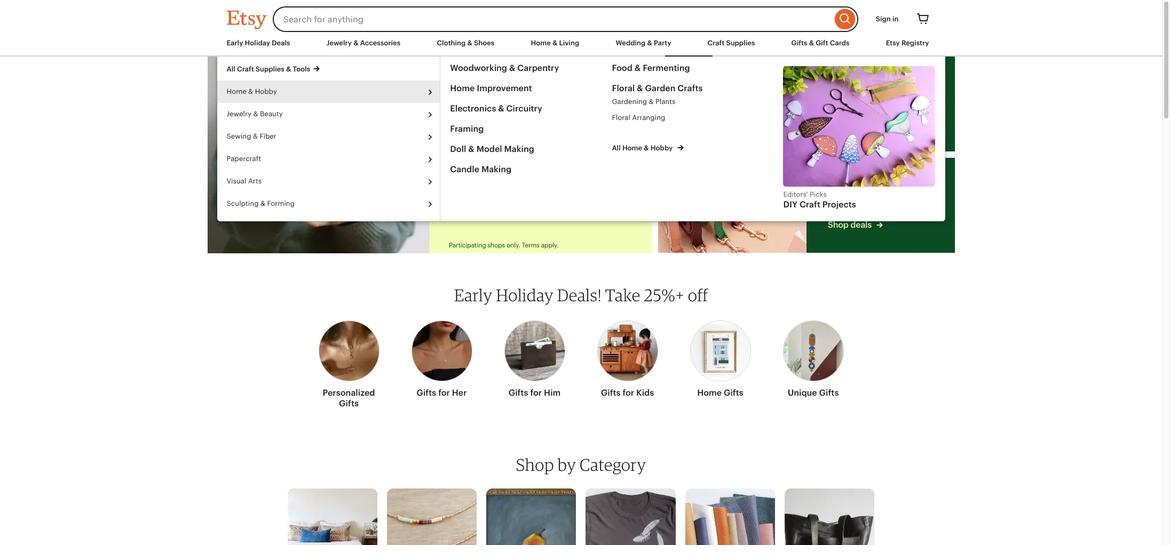 Task type: vqa. For each thing, say whether or not it's contained in the screenshot.
bottommost Love
no



Task type: locate. For each thing, give the bounding box(es) containing it.
&
[[354, 39, 359, 47], [467, 39, 472, 47], [553, 39, 558, 47], [647, 39, 652, 47], [809, 39, 814, 47], [509, 63, 516, 73], [635, 63, 641, 73], [286, 65, 291, 73], [637, 83, 643, 93], [248, 88, 253, 96], [649, 98, 654, 106], [498, 104, 504, 114], [253, 110, 258, 118], [253, 132, 258, 140], [468, 144, 475, 154], [644, 144, 649, 152], [261, 200, 265, 208]]

home improvement link
[[450, 83, 612, 94]]

& left forming at top
[[261, 200, 265, 208]]

& left fiber
[[253, 132, 258, 140]]

circuitry
[[507, 104, 543, 114]]

1 horizontal spatial jewelry
[[327, 39, 352, 47]]

& left tools
[[286, 65, 291, 73]]

all
[[227, 65, 235, 73], [612, 144, 621, 152]]

floral inside floral & garden crafts link
[[612, 83, 635, 93]]

jewelry for jewelry & accessories
[[327, 39, 352, 47]]

unique
[[788, 388, 817, 398]]

& for electronics & circuitry
[[498, 104, 504, 114]]

food & fermenting
[[612, 63, 690, 73]]

sculpting & forming menu item
[[217, 193, 440, 215]]

& up gardening & plants
[[637, 83, 643, 93]]

home & hobby
[[227, 88, 277, 96]]

craft up food & fermenting link
[[708, 39, 725, 47]]

visual arts
[[227, 177, 262, 185]]

home inside menu bar
[[531, 39, 551, 47]]

early down "participating"
[[454, 285, 493, 305]]

all down floral arranging on the top of page
[[612, 144, 621, 152]]

1 vertical spatial craft
[[237, 65, 254, 73]]

craft up home & hobby
[[237, 65, 254, 73]]

framing link
[[450, 124, 612, 135]]

& up improvement
[[509, 63, 516, 73]]

clothing & shoes link
[[437, 38, 495, 48]]

1 horizontal spatial supplies
[[726, 39, 755, 47]]

jewelry inside menu bar
[[327, 39, 352, 47]]

brighten
[[826, 79, 877, 93]]

& right doll
[[468, 144, 475, 154]]

25%+ off
[[449, 141, 579, 172]]

1 horizontal spatial shop
[[828, 220, 849, 230]]

a collection of multi-colored dog leashes with rose gold latches, which can be customized with a pet name. image
[[659, 158, 807, 253]]

1 vertical spatial supplies
[[256, 65, 285, 73]]

0 vertical spatial supplies
[[726, 39, 755, 47]]

floral inside floral arranging link
[[612, 114, 631, 122]]

visual
[[227, 177, 246, 185]]

under $20!
[[826, 96, 910, 114]]

& for gifts & gift cards
[[809, 39, 814, 47]]

& for woodworking & carpentry
[[509, 63, 516, 73]]

craft down picks
[[800, 200, 821, 210]]

home & hobby menu item
[[217, 81, 440, 103]]

2 vertical spatial early
[[454, 285, 493, 305]]

0 horizontal spatial jewelry
[[227, 110, 252, 118]]

deals
[[851, 220, 872, 230]]

2 floral from the top
[[612, 114, 631, 122]]

forming
[[267, 200, 295, 208]]

early for early holiday deals
[[227, 39, 243, 47]]

sign in banner
[[207, 0, 955, 38]]

& left accessories
[[354, 39, 359, 47]]

& for jewelry & beauty
[[253, 110, 258, 118]]

for for gifts for him
[[530, 388, 542, 398]]

0 horizontal spatial supplies
[[256, 65, 285, 73]]

gifts & gift cards
[[792, 39, 850, 47]]

0 vertical spatial holiday
[[245, 39, 270, 47]]

Search for anything text field
[[273, 6, 832, 32]]

craft inside editors' picks diy craft projects
[[800, 200, 821, 210]]

gift
[[816, 39, 829, 47]]

all inside menu
[[227, 65, 235, 73]]

floral up gardening
[[612, 83, 635, 93]]

home inside menu item
[[227, 88, 247, 96]]

shop inside up to shop deals
[[828, 220, 849, 230]]

holiday for deals!
[[496, 285, 554, 305]]

in
[[893, 15, 899, 23]]

& left gift on the right top of page
[[809, 39, 814, 47]]

hobby
[[255, 88, 277, 96], [651, 144, 673, 152]]

0 vertical spatial floral
[[612, 83, 635, 93]]

0 horizontal spatial hobby
[[255, 88, 277, 96]]

1 vertical spatial shop
[[516, 455, 554, 475]]

all up home & hobby
[[227, 65, 235, 73]]

improvement
[[477, 83, 532, 93]]

shop down up
[[828, 220, 849, 230]]

& down arranging
[[644, 144, 649, 152]]

0 vertical spatial craft
[[708, 39, 725, 47]]

floral for floral arranging
[[612, 114, 631, 122]]

making down framing link
[[504, 144, 534, 154]]

all craft supplies & tools
[[227, 65, 310, 73]]

gifts & gift cards link
[[792, 38, 850, 48]]

jewelry
[[327, 39, 352, 47], [227, 110, 252, 118]]

deals are here!
[[449, 115, 578, 135]]

by
[[558, 455, 576, 475]]

supplies inside menu
[[256, 65, 285, 73]]

1 horizontal spatial all
[[612, 144, 621, 152]]

0 vertical spatial hobby
[[255, 88, 277, 96]]

personalized for gifts
[[323, 388, 375, 398]]

a festive scene featuring a candle shown with a holiday message and colorfully illustrated trees on its label. image
[[659, 57, 807, 152]]

& left beauty
[[253, 110, 258, 118]]

model
[[477, 144, 502, 154]]

unique gifts link
[[783, 315, 844, 403]]

1 vertical spatial personalized
[[323, 388, 375, 398]]

wedding & party
[[616, 39, 671, 47]]

framing
[[450, 124, 484, 134]]

0 horizontal spatial shop
[[516, 455, 554, 475]]

all home & hobby link
[[612, 136, 774, 153]]

floral down gardening
[[612, 114, 631, 122]]

for left kids
[[623, 388, 635, 398]]

holiday for deals are here!
[[492, 96, 553, 115]]

jewelry up "all craft supplies & tools" link
[[327, 39, 352, 47]]

hobby inside menu item
[[255, 88, 277, 96]]

0 vertical spatial all
[[227, 65, 235, 73]]

& inside 'link'
[[509, 63, 516, 73]]

& inside "link"
[[649, 98, 654, 106]]

gardening & plants link
[[612, 94, 774, 110]]

menu bar
[[227, 38, 936, 57]]

& left plants
[[649, 98, 654, 106]]

for right "spirits"
[[920, 79, 936, 93]]

jewelry up sewing
[[227, 110, 252, 118]]

0 horizontal spatial personalized
[[323, 388, 375, 398]]

hobby down all craft supplies & tools
[[255, 88, 277, 96]]

for
[[920, 79, 936, 93], [438, 388, 450, 398], [530, 388, 542, 398], [623, 388, 635, 398]]

party
[[654, 39, 671, 47]]

2 horizontal spatial craft
[[800, 200, 821, 210]]

1 vertical spatial holiday
[[492, 96, 553, 115]]

deals!
[[557, 285, 602, 305]]

early inside early holiday deals are here!
[[449, 96, 488, 115]]

holiday inside early holiday deals are here!
[[492, 96, 553, 115]]

personalized gifts
[[828, 180, 934, 195]]

hobby down arranging
[[651, 144, 673, 152]]

holiday left "deals"
[[245, 39, 270, 47]]

& for floral & garden crafts
[[637, 83, 643, 93]]

early up framing
[[449, 96, 488, 115]]

making down doll & model making on the left top of the page
[[482, 164, 512, 175]]

home gifts link
[[690, 315, 751, 403]]

& up jewelry & beauty
[[248, 88, 253, 96]]

shops
[[488, 242, 505, 249]]

electronics & circuitry link
[[450, 104, 612, 114]]

gifts for him
[[509, 388, 561, 398]]

holiday down home improvement link
[[492, 96, 553, 115]]

floral
[[612, 83, 635, 93], [612, 114, 631, 122]]

None search field
[[273, 6, 859, 32]]

jewelry & beauty menu item
[[217, 103, 440, 125]]

for left her at bottom
[[438, 388, 450, 398]]

gifts inside 'link'
[[509, 388, 528, 398]]

sign in button
[[868, 10, 907, 29]]

deals
[[272, 39, 290, 47]]

sewing
[[227, 132, 251, 140]]

1 floral from the top
[[612, 83, 635, 93]]

home for home gifts
[[697, 388, 722, 398]]

personalized
[[828, 180, 904, 195], [323, 388, 375, 398]]

1 vertical spatial all
[[612, 144, 621, 152]]

0 horizontal spatial all
[[227, 65, 235, 73]]

menu
[[217, 60, 440, 215]]

0 vertical spatial jewelry
[[327, 39, 352, 47]]

1 vertical spatial floral
[[612, 114, 631, 122]]

1 vertical spatial hobby
[[651, 144, 673, 152]]

1 vertical spatial early
[[449, 96, 488, 115]]

for inside 'link'
[[530, 388, 542, 398]]

1 vertical spatial jewelry
[[227, 110, 252, 118]]

2 vertical spatial holiday
[[496, 285, 554, 305]]

sewing & fiber
[[227, 132, 277, 140]]

shop left by
[[516, 455, 554, 475]]

personalized gifts link
[[319, 315, 379, 414]]

0 vertical spatial shop
[[828, 220, 849, 230]]

up to shop deals
[[828, 200, 874, 230]]

spirits
[[880, 79, 916, 93]]

2 vertical spatial craft
[[800, 200, 821, 210]]

wedding
[[616, 39, 646, 47]]

papercraft menu item
[[217, 148, 440, 170]]

& inside menu item
[[261, 200, 265, 208]]

early up all craft supplies & tools
[[227, 39, 243, 47]]

& right the food
[[635, 63, 641, 73]]

arts
[[248, 177, 262, 185]]

terms apply.
[[522, 242, 559, 249]]

making
[[504, 144, 534, 154], [482, 164, 512, 175]]

& for wedding & party
[[647, 39, 652, 47]]

home for home & hobby
[[227, 88, 247, 96]]

& left the 'party'
[[647, 39, 652, 47]]

gifts for kids
[[601, 388, 654, 398]]

0 vertical spatial personalized
[[828, 180, 904, 195]]

clothing & shoes
[[437, 39, 495, 47]]

crafts
[[678, 83, 703, 93]]

0 vertical spatial early
[[227, 39, 243, 47]]

& left shoes
[[467, 39, 472, 47]]

floral arranging
[[612, 114, 666, 122]]

0 vertical spatial making
[[504, 144, 534, 154]]

craft
[[708, 39, 725, 47], [237, 65, 254, 73], [800, 200, 821, 210]]

holiday down only.
[[496, 285, 554, 305]]

home & living link
[[531, 38, 580, 48]]

supplies
[[726, 39, 755, 47], [256, 65, 285, 73]]

& for sewing & fiber
[[253, 132, 258, 140]]

gifts for her
[[417, 388, 467, 398]]

& up deals are here!
[[498, 104, 504, 114]]

craft supplies
[[708, 39, 755, 47]]

& left living
[[553, 39, 558, 47]]

shop
[[828, 220, 849, 230], [516, 455, 554, 475]]

jewelry inside menu item
[[227, 110, 252, 118]]

& for home & hobby
[[248, 88, 253, 96]]

& inside menu item
[[253, 110, 258, 118]]

for left him
[[530, 388, 542, 398]]

candle making link
[[450, 164, 612, 175]]

& for jewelry & accessories
[[354, 39, 359, 47]]

& for gardening & plants
[[649, 98, 654, 106]]

1 horizontal spatial personalized
[[828, 180, 904, 195]]

take
[[605, 285, 641, 305]]

early
[[227, 39, 243, 47], [449, 96, 488, 115], [454, 285, 493, 305]]

all for all craft supplies & tools
[[227, 65, 235, 73]]

fermenting
[[643, 63, 690, 73]]

gifts & gift cards menu item
[[792, 39, 850, 47]]



Task type: describe. For each thing, give the bounding box(es) containing it.
all craft supplies & tools link
[[227, 60, 440, 74]]

gifts for him link
[[504, 315, 565, 403]]

participating shops only. terms apply.
[[449, 242, 559, 249]]

early for early holiday deals! take 25%+ off
[[454, 285, 493, 305]]

plants
[[656, 98, 676, 106]]

home gifts
[[697, 388, 744, 398]]

wedding & party link
[[616, 38, 671, 48]]

shoes
[[474, 39, 495, 47]]

personalized gifts
[[323, 388, 375, 409]]

& for clothing & shoes
[[467, 39, 472, 47]]

craft supplies link
[[708, 38, 755, 48]]

home for home & living
[[531, 39, 551, 47]]

menu containing all craft supplies & tools
[[217, 60, 440, 215]]

registry
[[902, 39, 929, 47]]

gifts inside personalized gifts
[[339, 399, 359, 409]]

supplies inside menu bar
[[726, 39, 755, 47]]

jewelry & accessories menu item
[[327, 39, 401, 47]]

unique gifts
[[788, 388, 839, 398]]

& for sculpting & forming
[[261, 200, 265, 208]]

etsy registry link
[[886, 38, 929, 48]]

food & fermenting link
[[612, 63, 774, 74]]

etsy registry
[[886, 39, 929, 47]]

cards
[[830, 39, 850, 47]]

arranging
[[632, 114, 666, 122]]

tools
[[293, 65, 310, 73]]

shop deals link
[[828, 220, 934, 232]]

0 horizontal spatial craft
[[237, 65, 254, 73]]

etsy
[[886, 39, 900, 47]]

menu bar containing early holiday deals
[[227, 38, 936, 57]]

floral for floral & garden crafts
[[612, 83, 635, 93]]

doll & model making link
[[450, 144, 612, 155]]

him
[[544, 388, 561, 398]]

brighten spirits for under $20!
[[826, 79, 936, 114]]

woodworking & carpentry
[[450, 63, 559, 73]]

category
[[580, 455, 646, 475]]

sculpting
[[227, 200, 259, 208]]

all home & hobby
[[612, 144, 675, 152]]

jewelry & beauty
[[227, 110, 283, 118]]

for for gifts for her
[[438, 388, 450, 398]]

floral & garden crafts link
[[612, 83, 774, 94]]

gifts for kids link
[[597, 315, 658, 403]]

papercraft
[[227, 155, 261, 163]]

early holiday deals! take 25%+ off
[[454, 285, 708, 305]]

home for home improvement
[[450, 83, 475, 93]]

shop by category
[[516, 455, 646, 475]]

accessories
[[360, 39, 401, 47]]

early holiday deals
[[227, 39, 290, 47]]

floral arranging link
[[612, 110, 774, 126]]

for for gifts for kids
[[623, 388, 635, 398]]

projects
[[823, 200, 856, 210]]

editors'
[[784, 191, 808, 199]]

wedding & party menu item
[[616, 39, 671, 47]]

woodworking
[[450, 63, 507, 73]]

gardening
[[612, 98, 647, 106]]

sculpting & forming
[[227, 200, 295, 208]]

only.
[[507, 242, 520, 249]]

living
[[559, 39, 580, 47]]

candle making
[[450, 164, 512, 175]]

craft supplies menu item
[[708, 39, 755, 47]]

a personalized ornament commemorating a child's first holiday featuring ornate lettering and subtle patterns. image
[[207, 57, 430, 254]]

& for doll & model making
[[468, 144, 475, 154]]

personalized for gifts
[[828, 180, 904, 195]]

jewelry for jewelry & beauty
[[227, 110, 252, 118]]

doll & model making
[[450, 144, 534, 154]]

1 horizontal spatial craft
[[708, 39, 725, 47]]

garden
[[645, 83, 676, 93]]

carpentry
[[518, 63, 559, 73]]

up
[[828, 200, 844, 215]]

to
[[847, 200, 859, 215]]

picks
[[810, 191, 827, 199]]

gifts
[[907, 180, 934, 195]]

off
[[688, 285, 708, 305]]

clothing
[[437, 39, 466, 47]]

& for food & fermenting
[[635, 63, 641, 73]]

sign
[[876, 15, 891, 23]]

floral & garden crafts
[[612, 83, 703, 93]]

clothing & shoes menu item
[[437, 39, 495, 47]]

none search field inside sign in banner
[[273, 6, 859, 32]]

participating
[[449, 242, 486, 249]]

for inside brighten spirits for under $20!
[[920, 79, 936, 93]]

visual arts menu item
[[217, 170, 440, 193]]

early for early holiday deals are here!
[[449, 96, 488, 115]]

home improvement
[[450, 83, 532, 93]]

fiber
[[260, 132, 277, 140]]

& for home & living
[[553, 39, 558, 47]]

beauty
[[260, 110, 283, 118]]

all for all home & hobby
[[612, 144, 621, 152]]

1 vertical spatial making
[[482, 164, 512, 175]]

jewelry & accessories
[[327, 39, 401, 47]]

editors' picks diy craft projects
[[784, 191, 856, 210]]

sign in
[[876, 15, 899, 23]]

home & living menu item
[[531, 39, 580, 47]]

electronics & circuitry
[[450, 104, 543, 114]]

25%+
[[644, 285, 685, 305]]

holiday for deals
[[245, 39, 270, 47]]

home & living
[[531, 39, 580, 47]]

doll
[[450, 144, 466, 154]]

diy
[[784, 200, 798, 210]]

sewing & fiber menu item
[[217, 125, 440, 148]]

candle
[[450, 164, 480, 175]]

early holiday deals link
[[227, 38, 290, 48]]

early holiday deals are here!
[[449, 96, 578, 135]]

1 horizontal spatial hobby
[[651, 144, 673, 152]]

kids
[[637, 388, 654, 398]]



